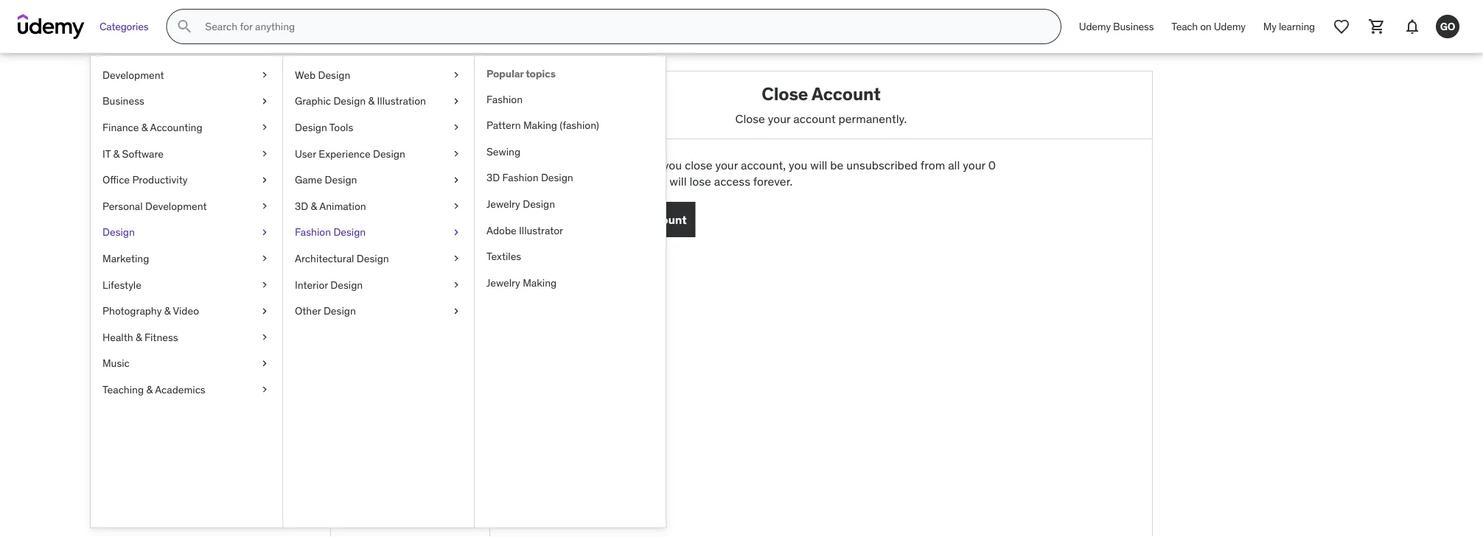 Task type: locate. For each thing, give the bounding box(es) containing it.
udemy
[[1079, 20, 1111, 33], [1214, 20, 1246, 33]]

0 horizontal spatial udemy
[[1079, 20, 1111, 33]]

0 vertical spatial business
[[1113, 20, 1154, 33]]

1 you from the left
[[663, 158, 682, 173]]

health
[[102, 331, 133, 344]]

your left 0
[[963, 158, 985, 173]]

1 horizontal spatial udemy
[[1214, 20, 1246, 33]]

xsmall image inside development link
[[259, 68, 271, 82]]

jewelry up adobe
[[487, 197, 520, 211]]

security
[[389, 286, 433, 301]]

account inside view public profile profile photo account security subscriptions
[[343, 286, 386, 301]]

video
[[173, 304, 199, 318]]

close inside button
[[609, 212, 640, 227]]

0 vertical spatial account
[[812, 83, 881, 105]]

0 vertical spatial will
[[810, 158, 827, 173]]

1 jewelry from the top
[[487, 197, 520, 211]]

fashion up jewelry design
[[502, 171, 538, 184]]

xsmall image inside interior design 'link'
[[450, 278, 462, 292]]

close
[[762, 83, 808, 105], [735, 111, 765, 126], [609, 212, 640, 227]]

your for you
[[715, 158, 738, 173]]

xsmall image inside the design link
[[259, 225, 271, 240]]

health & fitness
[[102, 331, 178, 344]]

sewing
[[487, 145, 520, 158]]

textiles link
[[475, 244, 666, 270]]

0 horizontal spatial account
[[343, 286, 386, 301]]

&
[[368, 94, 375, 108], [141, 121, 148, 134], [113, 147, 120, 160], [311, 199, 317, 213], [164, 304, 171, 318], [136, 331, 142, 344], [146, 383, 153, 396]]

0 vertical spatial development
[[102, 68, 164, 81]]

xsmall image inside 'marketing' link
[[259, 251, 271, 266]]

0
[[988, 158, 996, 173]]

from
[[921, 158, 945, 173]]

software
[[122, 147, 164, 160]]

shopping cart with 0 items image
[[1368, 18, 1386, 35]]

learning
[[1279, 20, 1315, 33]]

1 vertical spatial 3d
[[295, 199, 308, 213]]

jewelry design
[[487, 197, 555, 211]]

account,
[[741, 158, 786, 173]]

unsubscribed
[[846, 158, 918, 173]]

your
[[768, 111, 791, 126], [715, 158, 738, 173], [963, 158, 985, 173]]

xsmall image
[[259, 94, 271, 108], [259, 120, 271, 135], [450, 120, 462, 135], [259, 173, 271, 187], [450, 173, 462, 187], [259, 199, 271, 213], [450, 199, 462, 213], [259, 225, 271, 240], [259, 251, 271, 266], [450, 278, 462, 292], [450, 304, 462, 318], [259, 356, 271, 371]]

account down photo
[[343, 286, 386, 301]]

it & software
[[102, 147, 164, 160]]

design
[[318, 68, 350, 81], [333, 94, 366, 108], [295, 121, 327, 134], [373, 147, 405, 160], [541, 171, 573, 184], [325, 173, 357, 186], [523, 197, 555, 211], [102, 226, 135, 239], [333, 226, 366, 239], [357, 252, 389, 265], [331, 278, 363, 291], [324, 304, 356, 318]]

categories button
[[91, 9, 157, 44]]

xsmall image for 3d & animation
[[450, 199, 462, 213]]

design down graphic
[[295, 121, 327, 134]]

3d inside 3d fashion design link
[[487, 171, 500, 184]]

close account button
[[600, 202, 695, 237]]

xsmall image for music
[[259, 356, 271, 371]]

1 vertical spatial account
[[343, 286, 386, 301]]

udemy image
[[18, 14, 85, 39]]

& left video
[[164, 304, 171, 318]]

xsmall image inside "office productivity" link
[[259, 173, 271, 187]]

adobe illustrator
[[487, 224, 563, 237]]

& right health on the bottom left of page
[[136, 331, 142, 344]]

account inside close account close your account permanently.
[[812, 83, 881, 105]]

your inside close account close your account permanently.
[[768, 111, 791, 126]]

& down the game
[[311, 199, 317, 213]]

lose
[[690, 174, 711, 189]]

3d down sewing at the left
[[487, 171, 500, 184]]

web design
[[295, 68, 350, 81]]

pattern
[[487, 119, 521, 132]]

account
[[812, 83, 881, 105], [343, 286, 386, 301]]

2 making from the top
[[523, 276, 557, 289]]

xsmall image inside user experience design link
[[450, 147, 462, 161]]

your up account,
[[768, 111, 791, 126]]

teach on udemy
[[1172, 20, 1246, 33]]

Search for anything text field
[[202, 14, 1043, 39]]

my learning link
[[1254, 9, 1324, 44]]

making for pattern
[[523, 119, 557, 132]]

0 vertical spatial making
[[523, 119, 557, 132]]

0 vertical spatial 3d
[[487, 171, 500, 184]]

teaching & academics
[[102, 383, 205, 396]]

development down categories dropdown button
[[102, 68, 164, 81]]

xsmall image inside graphic design & illustration link
[[450, 94, 462, 108]]

3d inside "3d & animation" link
[[295, 199, 308, 213]]

lifestyle
[[102, 278, 141, 291]]

business left teach
[[1113, 20, 1154, 33]]

xsmall image for design tools
[[450, 120, 462, 135]]

xsmall image inside personal development link
[[259, 199, 271, 213]]

business
[[1113, 20, 1154, 33], [102, 94, 144, 108]]

1 horizontal spatial business
[[1113, 20, 1154, 33]]

jewelry for jewelry design
[[487, 197, 520, 211]]

graphic design & illustration link
[[283, 88, 474, 114]]

& right the finance
[[141, 121, 148, 134]]

fashion up architectural
[[295, 226, 331, 239]]

xsmall image inside the it & software link
[[259, 147, 271, 161]]

1 vertical spatial account
[[642, 212, 687, 227]]

0 horizontal spatial your
[[715, 158, 738, 173]]

0 horizontal spatial account
[[642, 212, 687, 227]]

jewelry down textiles at the left top of page
[[487, 276, 520, 289]]

3d fashion design
[[487, 171, 573, 184]]

0 horizontal spatial will
[[670, 174, 687, 189]]

view
[[343, 219, 368, 234]]

3d
[[487, 171, 500, 184], [295, 199, 308, 213]]

design right web on the left
[[318, 68, 350, 81]]

close account close your account permanently.
[[735, 83, 907, 126]]

account up be
[[793, 111, 836, 126]]

xsmall image inside architectural design link
[[450, 251, 462, 266]]

1 horizontal spatial your
[[768, 111, 791, 126]]

textiles
[[487, 250, 521, 263]]

1 horizontal spatial account
[[812, 83, 881, 105]]

interior
[[295, 278, 328, 291]]

making for jewelry
[[523, 276, 557, 289]]

account down and
[[642, 212, 687, 227]]

xsmall image for teaching & academics
[[259, 383, 271, 397]]

you up forever.
[[789, 158, 807, 173]]

1 horizontal spatial account
[[793, 111, 836, 126]]

fashion inside 'link'
[[295, 226, 331, 239]]

1 making from the top
[[523, 119, 557, 132]]

design down interior design
[[324, 304, 356, 318]]

making down "textiles" link
[[523, 276, 557, 289]]

personal development
[[102, 199, 207, 213]]

music
[[102, 357, 130, 370]]

xsmall image inside finance & accounting link
[[259, 120, 271, 135]]

1 vertical spatial will
[[670, 174, 687, 189]]

xsmall image for personal development
[[259, 199, 271, 213]]

1 vertical spatial jewelry
[[487, 276, 520, 289]]

2 vertical spatial close
[[609, 212, 640, 227]]

you right if
[[663, 158, 682, 173]]

jewelry making link
[[475, 270, 666, 296]]

will left be
[[810, 158, 827, 173]]

3d for 3d fashion design
[[487, 171, 500, 184]]

xsmall image for office productivity
[[259, 173, 271, 187]]

view public profile profile photo account security subscriptions
[[343, 219, 439, 323]]

2 udemy from the left
[[1214, 20, 1246, 33]]

wishlist image
[[1333, 18, 1350, 35]]

your up access
[[715, 158, 738, 173]]

xsmall image inside "photography & video" link
[[259, 304, 271, 318]]

development down "office productivity" link
[[145, 199, 207, 213]]

design down sewing link
[[541, 171, 573, 184]]

subscriptions
[[343, 308, 415, 323]]

1 horizontal spatial 3d
[[487, 171, 500, 184]]

making
[[523, 119, 557, 132], [523, 276, 557, 289]]

xsmall image inside the other design link
[[450, 304, 462, 318]]

xsmall image inside "3d & animation" link
[[450, 199, 462, 213]]

& right it
[[113, 147, 120, 160]]

xsmall image inside game design link
[[450, 173, 462, 187]]

teach on udemy link
[[1163, 9, 1254, 44]]

3d down the game
[[295, 199, 308, 213]]

0 horizontal spatial business
[[102, 94, 144, 108]]

0 horizontal spatial 3d
[[295, 199, 308, 213]]

courses,
[[600, 174, 644, 189]]

will right and
[[670, 174, 687, 189]]

if you close your account, you will be unsubscribed from all your 0 courses, and will lose access forever.
[[600, 158, 996, 189]]

xsmall image inside the lifestyle link
[[259, 278, 271, 292]]

personal
[[102, 199, 143, 213]]

finance & accounting link
[[91, 114, 282, 141]]

xsmall image inside business link
[[259, 94, 271, 108]]

categories
[[100, 20, 148, 33]]

go
[[1440, 20, 1455, 33]]

xsmall image
[[259, 68, 271, 82], [450, 68, 462, 82], [450, 94, 462, 108], [259, 147, 271, 161], [450, 147, 462, 161], [450, 225, 462, 240], [450, 251, 462, 266], [259, 278, 271, 292], [259, 304, 271, 318], [259, 330, 271, 345], [259, 383, 271, 397]]

1 horizontal spatial you
[[789, 158, 807, 173]]

profile
[[405, 219, 439, 234]]

& for teaching & academics
[[146, 383, 153, 396]]

xsmall image inside music link
[[259, 356, 271, 371]]

xsmall image for it & software
[[259, 147, 271, 161]]

office productivity link
[[91, 167, 282, 193]]

other design
[[295, 304, 356, 318]]

fashion down popular
[[487, 92, 523, 106]]

udemy inside teach on udemy link
[[1214, 20, 1246, 33]]

xsmall image inside health & fitness link
[[259, 330, 271, 345]]

xsmall image for marketing
[[259, 251, 271, 266]]

pattern making (fashion)
[[487, 119, 599, 132]]

account inside button
[[642, 212, 687, 227]]

notifications image
[[1404, 18, 1421, 35]]

0 vertical spatial account
[[793, 111, 836, 126]]

1 vertical spatial making
[[523, 276, 557, 289]]

0 vertical spatial jewelry
[[487, 197, 520, 211]]

fitness
[[144, 331, 178, 344]]

graphic design & illustration
[[295, 94, 426, 108]]

account security link
[[331, 283, 489, 305]]

photo
[[343, 264, 374, 279]]

xsmall image for finance & accounting
[[259, 120, 271, 135]]

xsmall image inside design tools link
[[450, 120, 462, 135]]

jewelry design link
[[475, 191, 666, 217]]

1 vertical spatial business
[[102, 94, 144, 108]]

& for photography & video
[[164, 304, 171, 318]]

design down architectural design
[[331, 278, 363, 291]]

finance
[[102, 121, 139, 134]]

making right pattern
[[523, 119, 557, 132]]

xsmall image inside the web design link
[[450, 68, 462, 82]]

user experience design
[[295, 147, 405, 160]]

interior design
[[295, 278, 363, 291]]

other design link
[[283, 298, 474, 324]]

0 vertical spatial fashion
[[487, 92, 523, 106]]

xsmall image for architectural design
[[450, 251, 462, 266]]

3d & animation
[[295, 199, 366, 213]]

adobe illustrator link
[[475, 217, 666, 244]]

go link
[[1430, 9, 1465, 44]]

close for account
[[609, 212, 640, 227]]

fashion for fashion design
[[295, 226, 331, 239]]

health & fitness link
[[91, 324, 282, 351]]

game
[[295, 173, 322, 186]]

0 horizontal spatial you
[[663, 158, 682, 173]]

public
[[371, 219, 403, 234]]

xsmall image inside teaching & academics link
[[259, 383, 271, 397]]

xsmall image inside fashion design 'link'
[[450, 225, 462, 240]]

2 vertical spatial fashion
[[295, 226, 331, 239]]

xsmall image for graphic design & illustration
[[450, 94, 462, 108]]

2 you from the left
[[789, 158, 807, 173]]

business up the finance
[[102, 94, 144, 108]]

2 jewelry from the top
[[487, 276, 520, 289]]

account up the 'permanently.'
[[812, 83, 881, 105]]

& right teaching
[[146, 383, 153, 396]]

1 udemy from the left
[[1079, 20, 1111, 33]]

account
[[793, 111, 836, 126], [642, 212, 687, 227]]

0 vertical spatial close
[[762, 83, 808, 105]]



Task type: describe. For each thing, give the bounding box(es) containing it.
udemy inside udemy business "link"
[[1079, 20, 1111, 33]]

if
[[653, 158, 660, 173]]

xsmall image for fashion design
[[450, 225, 462, 240]]

personal development link
[[91, 193, 282, 219]]

office productivity
[[102, 173, 188, 186]]

design link
[[91, 219, 282, 246]]

photography & video
[[102, 304, 199, 318]]

architectural design link
[[283, 246, 474, 272]]

popular topics
[[487, 67, 556, 80]]

& for 3d & animation
[[311, 199, 317, 213]]

xsmall image for game design
[[450, 173, 462, 187]]

tools
[[329, 121, 353, 134]]

account inside close account close your account permanently.
[[793, 111, 836, 126]]

teaching & academics link
[[91, 377, 282, 403]]

teaching
[[102, 383, 144, 396]]

view public profile link
[[331, 215, 489, 238]]

business inside business link
[[102, 94, 144, 108]]

profile
[[343, 241, 377, 256]]

office
[[102, 173, 130, 186]]

my
[[1263, 20, 1277, 33]]

subscriptions link
[[331, 305, 489, 327]]

xsmall image for design
[[259, 225, 271, 240]]

xsmall image for photography & video
[[259, 304, 271, 318]]

& for it & software
[[113, 147, 120, 160]]

user
[[295, 147, 316, 160]]

xsmall image for user experience design
[[450, 147, 462, 161]]

photography & video link
[[91, 298, 282, 324]]

architectural
[[295, 252, 354, 265]]

marketing
[[102, 252, 149, 265]]

submit search image
[[176, 18, 193, 35]]

accounting
[[150, 121, 202, 134]]

design up profile
[[333, 226, 366, 239]]

design up tools
[[333, 94, 366, 108]]

design down personal
[[102, 226, 135, 239]]

it
[[102, 147, 111, 160]]

on
[[1200, 20, 1212, 33]]

game design
[[295, 173, 357, 186]]

xsmall image for business
[[259, 94, 271, 108]]

pattern making (fashion) link
[[475, 112, 666, 139]]

udemy business
[[1079, 20, 1154, 33]]

be
[[830, 158, 844, 173]]

fashion design element
[[474, 56, 666, 528]]

development link
[[91, 62, 282, 88]]

design tools
[[295, 121, 353, 134]]

marketing link
[[91, 246, 282, 272]]

academics
[[155, 383, 205, 396]]

design down fashion design 'link'
[[357, 252, 389, 265]]

topics
[[526, 67, 556, 80]]

popular
[[487, 67, 524, 80]]

your for account
[[768, 111, 791, 126]]

& for finance & accounting
[[141, 121, 148, 134]]

web
[[295, 68, 316, 81]]

and
[[647, 174, 667, 189]]

design up "illustrator" at the left of the page
[[523, 197, 555, 211]]

web design link
[[283, 62, 474, 88]]

& for health & fitness
[[136, 331, 142, 344]]

fashion design
[[295, 226, 366, 239]]

1 vertical spatial close
[[735, 111, 765, 126]]

interior design link
[[283, 272, 474, 298]]

user experience design link
[[283, 141, 474, 167]]

photography
[[102, 304, 162, 318]]

close for account
[[762, 83, 808, 105]]

1 horizontal spatial will
[[810, 158, 827, 173]]

& down the web design link
[[368, 94, 375, 108]]

xsmall image for interior design
[[450, 278, 462, 292]]

1 vertical spatial fashion
[[502, 171, 538, 184]]

close account
[[609, 212, 687, 227]]

xsmall image for lifestyle
[[259, 278, 271, 292]]

sewing link
[[475, 139, 666, 165]]

3d for 3d & animation
[[295, 199, 308, 213]]

xsmall image for health & fitness
[[259, 330, 271, 345]]

xsmall image for web design
[[450, 68, 462, 82]]

3d & animation link
[[283, 193, 474, 219]]

jewelry for jewelry making
[[487, 276, 520, 289]]

it & software link
[[91, 141, 282, 167]]

2 horizontal spatial your
[[963, 158, 985, 173]]

access
[[714, 174, 750, 189]]

xsmall image for development
[[259, 68, 271, 82]]

photo link
[[331, 260, 489, 283]]

1 vertical spatial development
[[145, 199, 207, 213]]

fashion for fashion
[[487, 92, 523, 106]]

my learning
[[1263, 20, 1315, 33]]

illustrator
[[519, 224, 563, 237]]

business inside udemy business "link"
[[1113, 20, 1154, 33]]

business link
[[91, 88, 282, 114]]

xsmall image for other design
[[450, 304, 462, 318]]

experience
[[319, 147, 370, 160]]

design down design tools link
[[373, 147, 405, 160]]

graphic
[[295, 94, 331, 108]]

music link
[[91, 351, 282, 377]]

forever.
[[753, 174, 793, 189]]

design up animation
[[325, 173, 357, 186]]

jewelry making
[[487, 276, 557, 289]]

other
[[295, 304, 321, 318]]

teach
[[1172, 20, 1198, 33]]

design tools link
[[283, 114, 474, 141]]

architectural design
[[295, 252, 389, 265]]

finance & accounting
[[102, 121, 202, 134]]

animation
[[319, 199, 366, 213]]



Task type: vqa. For each thing, say whether or not it's contained in the screenshot.
and
yes



